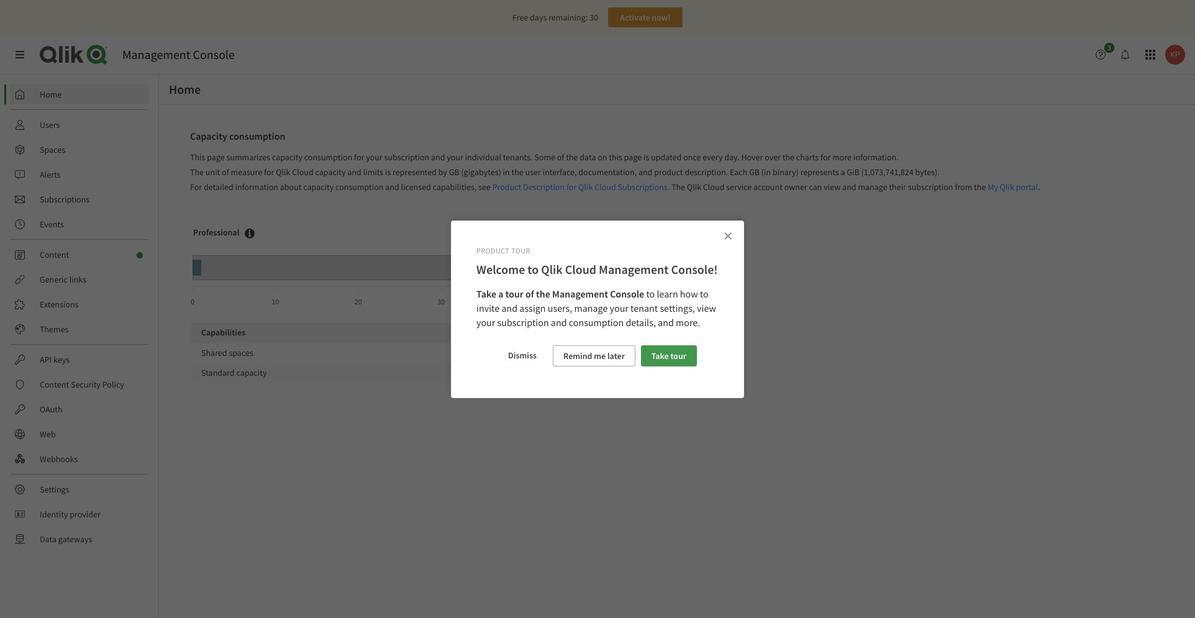 Task type: vqa. For each thing, say whether or not it's contained in the screenshot.
Space
no



Task type: describe. For each thing, give the bounding box(es) containing it.
this
[[609, 152, 623, 163]]

themes
[[40, 324, 69, 335]]

1 gb from the left
[[449, 167, 460, 178]]

some
[[535, 152, 556, 163]]

the chart shows the total for the subscription. image
[[245, 228, 255, 238]]

webhooks
[[40, 454, 78, 465]]

documentation,
[[579, 167, 637, 178]]

your down invite
[[477, 316, 496, 329]]

generic links
[[40, 274, 86, 285]]

free days remaining: 30
[[513, 12, 598, 23]]

console inside tour guide dialog
[[610, 288, 645, 300]]

web
[[40, 429, 56, 440]]

bytes).
[[916, 167, 940, 178]]

events
[[40, 219, 64, 230]]

me
[[594, 351, 606, 362]]

information
[[235, 181, 278, 193]]

charts
[[797, 152, 819, 163]]

web link
[[10, 424, 149, 444]]

each
[[730, 167, 748, 178]]

your left tenant
[[610, 302, 629, 314]]

represented
[[393, 167, 437, 178]]

themes link
[[10, 319, 149, 339]]

the chart shows the total for the subscription. element
[[240, 228, 255, 241]]

1 horizontal spatial home
[[169, 81, 201, 97]]

0 horizontal spatial used:
[[514, 347, 534, 359]]

to learn how to invite and assign users, manage your tenant settings, view your subscription and consumption details, and more.
[[477, 288, 719, 329]]

over
[[765, 152, 781, 163]]

this
[[190, 152, 205, 163]]

see
[[479, 181, 491, 193]]

2 gb from the left
[[750, 167, 760, 178]]

hover
[[742, 152, 763, 163]]

2 horizontal spatial subscription
[[908, 181, 954, 193]]

capacity right the about
[[303, 181, 334, 193]]

free
[[513, 12, 528, 23]]

tour inside button
[[671, 351, 687, 362]]

settings,
[[660, 302, 695, 314]]

generic
[[40, 274, 68, 285]]

the left my
[[975, 181, 987, 193]]

assign
[[520, 302, 546, 314]]

and left the product
[[639, 167, 653, 178]]

binary)
[[773, 167, 799, 178]]

events link
[[10, 214, 149, 234]]

your up the by
[[447, 152, 464, 163]]

take for take a tour of the management console
[[477, 288, 497, 300]]

details,
[[626, 316, 656, 329]]

×
[[724, 226, 733, 243]]

api
[[40, 354, 52, 365]]

users,
[[548, 302, 573, 314]]

consumption inside to learn how to invite and assign users, manage your tenant settings, view your subscription and consumption details, and more.
[[569, 316, 624, 329]]

dismiss
[[508, 350, 537, 361]]

0 vertical spatial used:
[[580, 238, 600, 249]]

1
[[602, 238, 606, 249]]

capacity consumption
[[190, 130, 286, 142]]

standard capacity
[[201, 367, 267, 378]]

1 vertical spatial of
[[222, 167, 229, 178]]

can
[[809, 181, 823, 193]]

spaces
[[40, 144, 65, 155]]

take a tour of the management console
[[477, 288, 645, 300]]

spaces link
[[10, 140, 149, 160]]

their
[[890, 181, 907, 193]]

and down settings,
[[658, 316, 674, 329]]

qlik right my
[[1000, 181, 1015, 193]]

50,
[[567, 238, 578, 249]]

1 . from the left
[[668, 181, 670, 193]]

capacity up the about
[[272, 152, 303, 163]]

gateways
[[58, 534, 92, 545]]

activate now! link
[[608, 7, 683, 27]]

purchased:
[[525, 238, 565, 249]]

keys
[[53, 354, 70, 365]]

cloud up the about
[[292, 167, 314, 178]]

1 page from the left
[[207, 152, 225, 163]]

user
[[526, 167, 541, 178]]

oauth
[[40, 404, 63, 415]]

limits
[[363, 167, 384, 178]]

of inside tour guide dialog
[[526, 288, 534, 300]]

qlik inside tour guide dialog
[[541, 262, 563, 277]]

users link
[[10, 115, 149, 135]]

more
[[833, 152, 852, 163]]

1 vertical spatial management
[[599, 262, 669, 277]]

view inside to learn how to invite and assign users, manage your tenant settings, view your subscription and consumption details, and more.
[[697, 302, 717, 314]]

activate
[[620, 12, 650, 23]]

subscriptions inside 'link'
[[40, 194, 90, 205]]

management console element
[[122, 47, 235, 62]]

more.
[[676, 316, 701, 329]]

by
[[439, 167, 447, 178]]

now!
[[652, 12, 671, 23]]

provider
[[70, 509, 101, 520]]

interface,
[[543, 167, 577, 178]]

2 vertical spatial management
[[553, 288, 608, 300]]

0 horizontal spatial console
[[193, 47, 235, 62]]

dismiss button
[[498, 346, 547, 366]]

manage inside this page summarizes capacity consumption for your subscription and your individual tenants. some of the data on this page is updated once every day. hover over the charts for more information. the unit of measure for qlik cloud capacity and limits is represented by gb (gigabytes) in the user interface, documentation, and product description. each gb (in binary) represents a gib (1,073,741,824 bytes). for detailed information about capacity consumption and licensed capabilities, see product description for qlik cloud subscriptions . the qlik cloud service account owner can view and manage their subscription from the my qlik portal .
[[859, 181, 888, 193]]

identity
[[40, 509, 68, 520]]

on
[[598, 152, 607, 163]]

capabilities,
[[433, 181, 477, 193]]

learn
[[657, 288, 678, 300]]

data gateways link
[[10, 529, 149, 549]]

data
[[40, 534, 57, 545]]

and left the licensed
[[385, 181, 399, 193]]

1 vertical spatial is
[[385, 167, 391, 178]]

portal
[[1017, 181, 1039, 193]]

unit
[[206, 167, 220, 178]]

identity provider
[[40, 509, 101, 520]]

used: 0/5
[[514, 347, 548, 359]]

invite
[[477, 302, 500, 314]]

capacity down the spaces
[[236, 367, 267, 378]]

qlik down description.
[[687, 181, 702, 193]]



Task type: locate. For each thing, give the bounding box(es) containing it.
tour down more.
[[671, 351, 687, 362]]

0 horizontal spatial is
[[385, 167, 391, 178]]

0 vertical spatial tour
[[506, 288, 524, 300]]

owner
[[785, 181, 808, 193]]

to up tenant
[[647, 288, 655, 300]]

take up invite
[[477, 288, 497, 300]]

your up limits
[[366, 152, 383, 163]]

1 horizontal spatial subscription
[[498, 316, 549, 329]]

oauth link
[[10, 400, 149, 419]]

0 vertical spatial management
[[122, 47, 191, 62]]

capacity left limits
[[315, 167, 346, 178]]

cloud down description.
[[703, 181, 725, 193]]

take down details,
[[652, 351, 669, 362]]

summarizes
[[226, 152, 270, 163]]

subscriptions down the product
[[618, 181, 668, 193]]

0 vertical spatial content
[[40, 249, 69, 260]]

later
[[608, 351, 625, 362]]

0 vertical spatial is
[[644, 152, 650, 163]]

data
[[580, 152, 596, 163]]

0 vertical spatial take
[[477, 288, 497, 300]]

1 horizontal spatial page
[[624, 152, 642, 163]]

product tour
[[477, 246, 531, 255]]

and left limits
[[348, 167, 362, 178]]

for down interface,
[[567, 181, 577, 193]]

0 horizontal spatial .
[[668, 181, 670, 193]]

and up the by
[[431, 152, 445, 163]]

0 horizontal spatial the
[[190, 167, 204, 178]]

0 horizontal spatial gb
[[449, 167, 460, 178]]

a up invite
[[499, 288, 504, 300]]

1 vertical spatial manage
[[575, 302, 608, 314]]

the inside tour guide dialog
[[536, 288, 551, 300]]

0 horizontal spatial subscriptions
[[40, 194, 90, 205]]

alerts link
[[10, 165, 149, 185]]

service
[[727, 181, 752, 193]]

0 horizontal spatial page
[[207, 152, 225, 163]]

consumption
[[229, 130, 286, 142], [304, 152, 352, 163], [336, 181, 384, 193], [569, 316, 624, 329]]

api keys link
[[10, 350, 149, 370]]

gb right the by
[[449, 167, 460, 178]]

the down the product
[[672, 181, 686, 193]]

used: left the 0/5
[[514, 347, 534, 359]]

my qlik portal link
[[988, 181, 1039, 193]]

1 vertical spatial tour
[[671, 351, 687, 362]]

management console
[[122, 47, 235, 62]]

0 vertical spatial subscriptions
[[618, 181, 668, 193]]

for
[[354, 152, 364, 163], [821, 152, 831, 163], [264, 167, 274, 178], [567, 181, 577, 193]]

1 horizontal spatial of
[[526, 288, 534, 300]]

subscription up represented
[[384, 152, 430, 163]]

welcome
[[477, 262, 525, 277]]

0 horizontal spatial home
[[40, 89, 62, 100]]

subscriptions up events
[[40, 194, 90, 205]]

product
[[493, 181, 522, 193]]

1 horizontal spatial the
[[672, 181, 686, 193]]

2 vertical spatial of
[[526, 288, 534, 300]]

0 horizontal spatial tour
[[506, 288, 524, 300]]

1 horizontal spatial console
[[610, 288, 645, 300]]

standard
[[201, 367, 235, 378]]

management
[[122, 47, 191, 62], [599, 262, 669, 277], [553, 288, 608, 300]]

1 horizontal spatial subscriptions
[[618, 181, 668, 193]]

subscription down bytes).
[[908, 181, 954, 193]]

take
[[477, 288, 497, 300], [652, 351, 669, 362]]

× button
[[718, 225, 738, 245]]

1 horizontal spatial a
[[841, 167, 846, 178]]

gb left (in
[[750, 167, 760, 178]]

extensions link
[[10, 295, 149, 314]]

. down the product
[[668, 181, 670, 193]]

0 horizontal spatial a
[[499, 288, 504, 300]]

0 horizontal spatial take
[[477, 288, 497, 300]]

webhooks link
[[10, 449, 149, 469]]

and down gib at the top right of page
[[843, 181, 857, 193]]

tenant
[[631, 302, 658, 314]]

a inside this page summarizes capacity consumption for your subscription and your individual tenants. some of the data on this page is updated once every day. hover over the charts for more information. the unit of measure for qlik cloud capacity and limits is represented by gb (gigabytes) in the user interface, documentation, and product description. each gb (in binary) represents a gib (1,073,741,824 bytes). for detailed information about capacity consumption and licensed capabilities, see product description for qlik cloud subscriptions . the qlik cloud service account owner can view and manage their subscription from the my qlik portal .
[[841, 167, 846, 178]]

content inside 'link'
[[40, 249, 69, 260]]

activate now!
[[620, 12, 671, 23]]

1 horizontal spatial gb
[[750, 167, 760, 178]]

0 vertical spatial the
[[190, 167, 204, 178]]

1 horizontal spatial is
[[644, 152, 650, 163]]

0 horizontal spatial view
[[697, 302, 717, 314]]

content down api keys
[[40, 379, 69, 390]]

of up interface,
[[557, 152, 565, 163]]

1 horizontal spatial view
[[824, 181, 841, 193]]

spaces
[[229, 347, 253, 359]]

page right the 'this'
[[624, 152, 642, 163]]

view
[[824, 181, 841, 193], [697, 302, 717, 314]]

home inside navigation pane element
[[40, 89, 62, 100]]

content up generic
[[40, 249, 69, 260]]

home
[[169, 81, 201, 97], [40, 89, 62, 100]]

used: left 1 in the right top of the page
[[580, 238, 600, 249]]

1 vertical spatial take
[[652, 351, 669, 362]]

2 vertical spatial subscription
[[498, 316, 549, 329]]

1 vertical spatial subscription
[[908, 181, 954, 193]]

page up unit
[[207, 152, 225, 163]]

cloud inside tour guide dialog
[[565, 262, 597, 277]]

for up represents
[[821, 152, 831, 163]]

1 vertical spatial console
[[610, 288, 645, 300]]

users
[[40, 119, 60, 131]]

new connector image
[[137, 252, 143, 259]]

content for content
[[40, 249, 69, 260]]

the down this
[[190, 167, 204, 178]]

1 vertical spatial a
[[499, 288, 504, 300]]

2 horizontal spatial to
[[700, 288, 709, 300]]

links
[[69, 274, 86, 285]]

2 . from the left
[[1039, 181, 1041, 193]]

1 vertical spatial content
[[40, 379, 69, 390]]

information.
[[854, 152, 899, 163]]

capacity
[[190, 130, 227, 142]]

0 horizontal spatial of
[[222, 167, 229, 178]]

home down the management console at the top
[[169, 81, 201, 97]]

a left gib at the top right of page
[[841, 167, 846, 178]]

page
[[207, 152, 225, 163], [624, 152, 642, 163]]

for up limits
[[354, 152, 364, 163]]

purchased: 50, used: 1
[[525, 238, 606, 249]]

manage right users,
[[575, 302, 608, 314]]

console!
[[671, 262, 718, 277]]

content security policy link
[[10, 375, 149, 395]]

and
[[431, 152, 445, 163], [348, 167, 362, 178], [639, 167, 653, 178], [385, 181, 399, 193], [843, 181, 857, 193], [502, 302, 518, 314], [551, 316, 567, 329], [658, 316, 674, 329]]

extensions
[[40, 299, 79, 310]]

view right can on the top
[[824, 181, 841, 193]]

qlik up the about
[[276, 167, 290, 178]]

subscriptions inside this page summarizes capacity consumption for your subscription and your individual tenants. some of the data on this page is updated once every day. hover over the charts for more information. the unit of measure for qlik cloud capacity and limits is represented by gb (gigabytes) in the user interface, documentation, and product description. each gb (in binary) represents a gib (1,073,741,824 bytes). for detailed information about capacity consumption and licensed capabilities, see product description for qlik cloud subscriptions . the qlik cloud service account owner can view and manage their subscription from the my qlik portal .
[[618, 181, 668, 193]]

0 horizontal spatial manage
[[575, 302, 608, 314]]

description.
[[685, 167, 728, 178]]

home link
[[10, 85, 149, 104]]

take tour button
[[641, 346, 697, 367]]

remind me later
[[564, 351, 625, 362]]

updated
[[651, 152, 682, 163]]

qlik up "take a tour of the management console"
[[541, 262, 563, 277]]

welcome to qlik cloud management console!
[[477, 262, 718, 277]]

0 vertical spatial of
[[557, 152, 565, 163]]

navigation pane element
[[0, 80, 158, 554]]

content link
[[10, 245, 149, 265]]

description
[[523, 181, 565, 193]]

subscriptions link
[[10, 190, 149, 209]]

policy
[[102, 379, 124, 390]]

of right unit
[[222, 167, 229, 178]]

the left data at the left top of page
[[566, 152, 578, 163]]

0 vertical spatial view
[[824, 181, 841, 193]]

the up assign on the left
[[536, 288, 551, 300]]

manage inside to learn how to invite and assign users, manage your tenant settings, view your subscription and consumption details, and more.
[[575, 302, 608, 314]]

1 vertical spatial view
[[697, 302, 717, 314]]

subscription inside to learn how to invite and assign users, manage your tenant settings, view your subscription and consumption details, and more.
[[498, 316, 549, 329]]

identity provider link
[[10, 505, 149, 525]]

of up assign on the left
[[526, 288, 534, 300]]

a inside tour guide dialog
[[499, 288, 504, 300]]

used:
[[580, 238, 600, 249], [514, 347, 534, 359]]

is right limits
[[385, 167, 391, 178]]

product
[[477, 246, 510, 255]]

how
[[680, 288, 698, 300]]

take inside button
[[652, 351, 669, 362]]

manage down (1,073,741,824
[[859, 181, 888, 193]]

to right how
[[700, 288, 709, 300]]

shared spaces
[[201, 347, 253, 359]]

0 vertical spatial console
[[193, 47, 235, 62]]

tour guide dialog
[[451, 220, 745, 399]]

api keys
[[40, 354, 70, 365]]

is left updated
[[644, 152, 650, 163]]

detailed
[[204, 181, 234, 193]]

qlik down documentation,
[[579, 181, 593, 193]]

1 horizontal spatial .
[[1039, 181, 1041, 193]]

0 vertical spatial manage
[[859, 181, 888, 193]]

content for content security policy
[[40, 379, 69, 390]]

1 horizontal spatial manage
[[859, 181, 888, 193]]

subscriptions
[[618, 181, 668, 193], [40, 194, 90, 205]]

the up binary)
[[783, 152, 795, 163]]

take tour
[[652, 351, 687, 362]]

1 horizontal spatial tour
[[671, 351, 687, 362]]

close sidebar menu image
[[15, 50, 25, 60]]

and right invite
[[502, 302, 518, 314]]

cloud down 50,
[[565, 262, 597, 277]]

for up information at top left
[[264, 167, 274, 178]]

gib
[[847, 167, 860, 178]]

account
[[754, 181, 783, 193]]

home up users
[[40, 89, 62, 100]]

1 vertical spatial the
[[672, 181, 686, 193]]

cloud down documentation,
[[595, 181, 616, 193]]

0 horizontal spatial to
[[528, 262, 539, 277]]

0 vertical spatial a
[[841, 167, 846, 178]]

represents
[[801, 167, 839, 178]]

remind me later button
[[553, 346, 636, 367]]

1 vertical spatial used:
[[514, 347, 534, 359]]

the
[[190, 167, 204, 178], [672, 181, 686, 193]]

about
[[280, 181, 302, 193]]

console
[[193, 47, 235, 62], [610, 288, 645, 300]]

0 vertical spatial subscription
[[384, 152, 430, 163]]

to down tour
[[528, 262, 539, 277]]

settings
[[40, 484, 69, 495]]

subscription down assign on the left
[[498, 316, 549, 329]]

settings link
[[10, 480, 149, 500]]

1 vertical spatial subscriptions
[[40, 194, 90, 205]]

capacity
[[272, 152, 303, 163], [315, 167, 346, 178], [303, 181, 334, 193], [236, 367, 267, 378]]

and down users,
[[551, 316, 567, 329]]

take for take tour
[[652, 351, 669, 362]]

content security policy
[[40, 379, 124, 390]]

once
[[684, 152, 701, 163]]

1 content from the top
[[40, 249, 69, 260]]

1 horizontal spatial used:
[[580, 238, 600, 249]]

2 horizontal spatial of
[[557, 152, 565, 163]]

2 page from the left
[[624, 152, 642, 163]]

product
[[655, 167, 683, 178]]

view down how
[[697, 302, 717, 314]]

tour up assign on the left
[[506, 288, 524, 300]]

2 content from the top
[[40, 379, 69, 390]]

the right "in"
[[512, 167, 524, 178]]

. right my
[[1039, 181, 1041, 193]]

alerts
[[40, 169, 61, 180]]

remaining:
[[549, 12, 588, 23]]

is
[[644, 152, 650, 163], [385, 167, 391, 178]]

0 horizontal spatial subscription
[[384, 152, 430, 163]]

(in
[[762, 167, 771, 178]]

day.
[[725, 152, 740, 163]]

1 horizontal spatial to
[[647, 288, 655, 300]]

view inside this page summarizes capacity consumption for your subscription and your individual tenants. some of the data on this page is updated once every day. hover over the charts for more information. the unit of measure for qlik cloud capacity and limits is represented by gb (gigabytes) in the user interface, documentation, and product description. each gb (in binary) represents a gib (1,073,741,824 bytes). for detailed information about capacity consumption and licensed capabilities, see product description for qlik cloud subscriptions . the qlik cloud service account owner can view and manage their subscription from the my qlik portal .
[[824, 181, 841, 193]]

remind
[[564, 351, 593, 362]]

data gateways
[[40, 534, 92, 545]]

1 horizontal spatial take
[[652, 351, 669, 362]]



